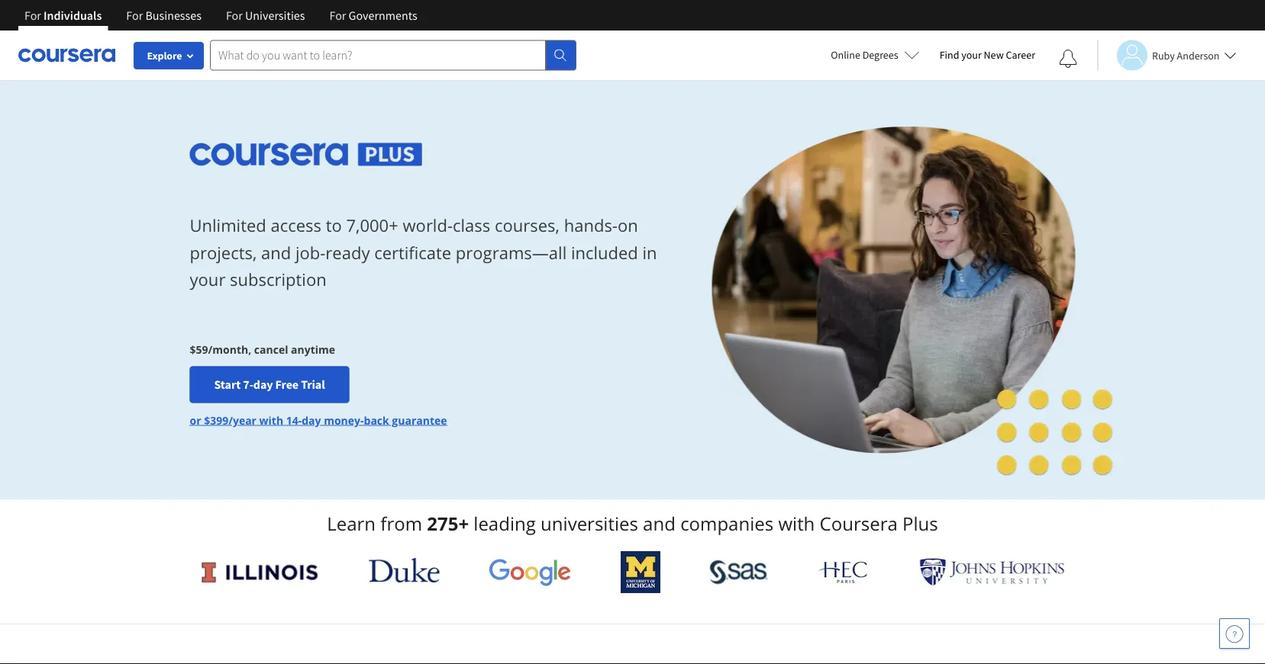 Task type: describe. For each thing, give the bounding box(es) containing it.
anytime
[[291, 342, 335, 357]]

university of illinois at urbana-champaign image
[[200, 561, 319, 585]]

duke university image
[[369, 559, 439, 583]]

for universities
[[226, 8, 305, 23]]

coursera
[[820, 512, 898, 537]]

anderson
[[1177, 48, 1220, 62]]

your inside find your new career link
[[961, 48, 982, 62]]

certificate
[[374, 241, 451, 264]]

and inside unlimited access to 7,000+ world-class courses, hands-on projects, and job-ready certificate programs—all included in your subscription
[[261, 241, 291, 264]]

google image
[[489, 559, 571, 587]]

world-
[[403, 214, 453, 237]]

for for businesses
[[126, 8, 143, 23]]

for businesses
[[126, 8, 201, 23]]

courses,
[[495, 214, 560, 237]]

1 vertical spatial with
[[778, 512, 815, 537]]

free
[[275, 377, 299, 393]]

from
[[380, 512, 422, 537]]

learn
[[327, 512, 376, 537]]

start 7-day free trial
[[214, 377, 325, 393]]

ruby anderson
[[1152, 48, 1220, 62]]

day inside 'button'
[[253, 377, 273, 393]]

included
[[571, 241, 638, 264]]

trial
[[301, 377, 325, 393]]

career
[[1006, 48, 1035, 62]]

help center image
[[1225, 625, 1244, 644]]

your inside unlimited access to 7,000+ world-class courses, hands-on projects, and job-ready certificate programs—all included in your subscription
[[190, 268, 225, 291]]

universities
[[245, 8, 305, 23]]

subscription
[[230, 268, 326, 291]]

degrees
[[862, 48, 898, 62]]

johns hopkins university image
[[920, 559, 1065, 587]]

university of michigan image
[[620, 552, 660, 594]]

start 7-day free trial button
[[190, 367, 349, 403]]

$59
[[190, 342, 208, 357]]

for for governments
[[329, 8, 346, 23]]

find your new career link
[[932, 46, 1043, 65]]

unlimited access to 7,000+ world-class courses, hands-on projects, and job-ready certificate programs—all included in your subscription
[[190, 214, 657, 291]]

class
[[453, 214, 490, 237]]

/year
[[228, 413, 256, 428]]

programs—all
[[456, 241, 567, 264]]

1 horizontal spatial and
[[643, 512, 676, 537]]

banner navigation
[[12, 0, 430, 31]]

hands-
[[564, 214, 618, 237]]



Task type: vqa. For each thing, say whether or not it's contained in the screenshot.
Individuals
yes



Task type: locate. For each thing, give the bounding box(es) containing it.
0 horizontal spatial your
[[190, 268, 225, 291]]

day left free
[[253, 377, 273, 393]]

4 for from the left
[[329, 8, 346, 23]]

1 vertical spatial your
[[190, 268, 225, 291]]

for
[[24, 8, 41, 23], [126, 8, 143, 23], [226, 8, 243, 23], [329, 8, 346, 23]]

$399
[[204, 413, 228, 428]]

ready
[[325, 241, 370, 264]]

find
[[940, 48, 959, 62]]

in
[[642, 241, 657, 264]]

1 horizontal spatial your
[[961, 48, 982, 62]]

learn from 275+ leading universities and companies with coursera plus
[[327, 512, 938, 537]]

for governments
[[329, 8, 417, 23]]

1 horizontal spatial with
[[778, 512, 815, 537]]

/month,
[[208, 342, 251, 357]]

1 vertical spatial day
[[302, 413, 321, 428]]

for for individuals
[[24, 8, 41, 23]]

back
[[364, 413, 389, 428]]

for left individuals
[[24, 8, 41, 23]]

14-
[[286, 413, 302, 428]]

or
[[190, 413, 201, 428]]

0 vertical spatial with
[[259, 413, 283, 428]]

online
[[831, 48, 860, 62]]

online degrees button
[[819, 38, 932, 72]]

access
[[271, 214, 321, 237]]

to
[[326, 214, 342, 237]]

0 horizontal spatial and
[[261, 241, 291, 264]]

unlimited
[[190, 214, 266, 237]]

and
[[261, 241, 291, 264], [643, 512, 676, 537]]

and up the subscription on the top left of page
[[261, 241, 291, 264]]

job-
[[295, 241, 325, 264]]

7,000+
[[346, 214, 398, 237]]

your
[[961, 48, 982, 62], [190, 268, 225, 291]]

your down projects,
[[190, 268, 225, 291]]

$59 /month, cancel anytime
[[190, 342, 335, 357]]

0 vertical spatial day
[[253, 377, 273, 393]]

or $399 /year with 14-day money-back guarantee
[[190, 413, 447, 428]]

2 for from the left
[[126, 8, 143, 23]]

new
[[984, 48, 1004, 62]]

online degrees
[[831, 48, 898, 62]]

coursera image
[[18, 43, 115, 67]]

your right find in the right of the page
[[961, 48, 982, 62]]

start
[[214, 377, 241, 393]]

individuals
[[44, 8, 102, 23]]

275+
[[427, 512, 469, 537]]

plus
[[902, 512, 938, 537]]

explore button
[[134, 42, 204, 69]]

for left 'universities'
[[226, 8, 243, 23]]

What do you want to learn? text field
[[210, 40, 546, 71]]

1 horizontal spatial day
[[302, 413, 321, 428]]

on
[[618, 214, 638, 237]]

explore
[[147, 49, 182, 63]]

day left money- at the bottom left of the page
[[302, 413, 321, 428]]

companies
[[680, 512, 773, 537]]

hec paris image
[[817, 557, 870, 589]]

coursera plus image
[[190, 143, 422, 166]]

0 vertical spatial your
[[961, 48, 982, 62]]

3 for from the left
[[226, 8, 243, 23]]

for left the businesses
[[126, 8, 143, 23]]

show notifications image
[[1059, 50, 1077, 68]]

sas image
[[709, 561, 767, 585]]

universities
[[541, 512, 638, 537]]

0 horizontal spatial day
[[253, 377, 273, 393]]

ruby
[[1152, 48, 1175, 62]]

businesses
[[145, 8, 201, 23]]

0 vertical spatial and
[[261, 241, 291, 264]]

find your new career
[[940, 48, 1035, 62]]

1 vertical spatial and
[[643, 512, 676, 537]]

0 horizontal spatial with
[[259, 413, 283, 428]]

governments
[[349, 8, 417, 23]]

with left "14-"
[[259, 413, 283, 428]]

money-
[[324, 413, 364, 428]]

for individuals
[[24, 8, 102, 23]]

leading
[[474, 512, 536, 537]]

cancel
[[254, 342, 288, 357]]

guarantee
[[392, 413, 447, 428]]

ruby anderson button
[[1097, 40, 1236, 71]]

and up the 'university of michigan' image
[[643, 512, 676, 537]]

with
[[259, 413, 283, 428], [778, 512, 815, 537]]

for left governments
[[329, 8, 346, 23]]

day
[[253, 377, 273, 393], [302, 413, 321, 428]]

1 for from the left
[[24, 8, 41, 23]]

7-
[[243, 377, 253, 393]]

for for universities
[[226, 8, 243, 23]]

with left coursera
[[778, 512, 815, 537]]

projects,
[[190, 241, 257, 264]]

None search field
[[210, 40, 576, 71]]



